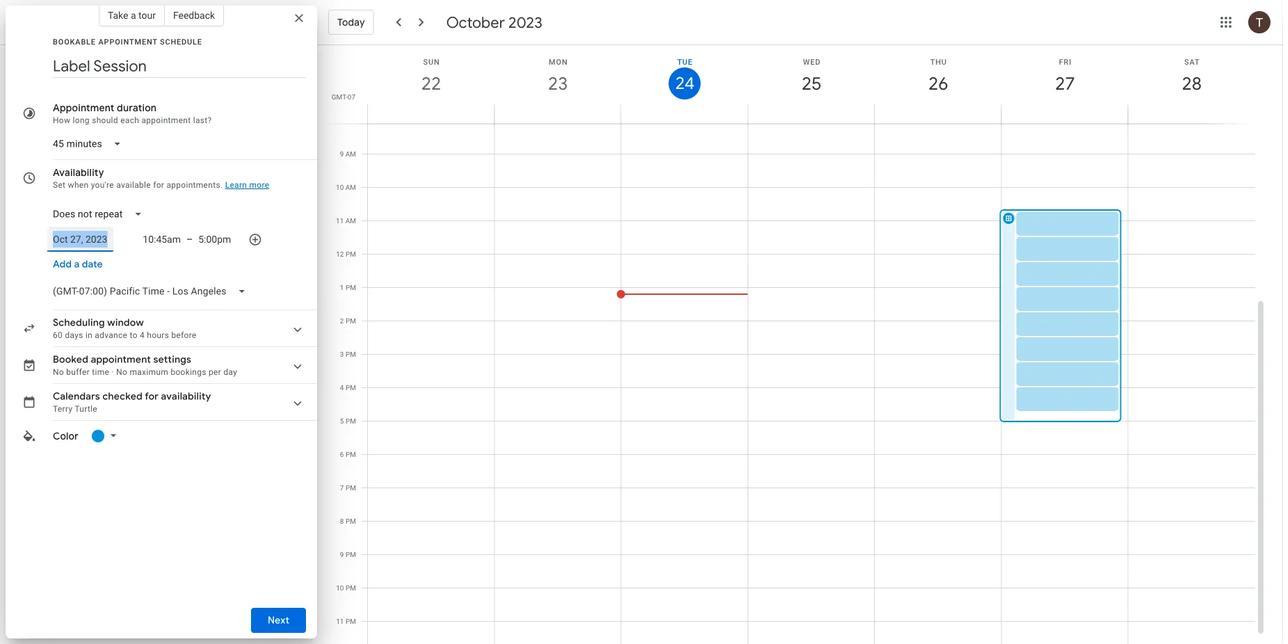 Task type: locate. For each thing, give the bounding box(es) containing it.
0 vertical spatial appointment
[[141, 115, 191, 125]]

2 pm
[[340, 317, 356, 325]]

a inside add a date button
[[74, 258, 80, 271]]

a for tour
[[131, 9, 136, 21]]

before
[[171, 330, 197, 340]]

pm for 6 pm
[[346, 450, 356, 459]]

scheduling window 60 days in advance to 4 hours before
[[53, 316, 197, 340]]

9 am
[[340, 150, 356, 158]]

appointment duration how long should each appointment last?
[[53, 102, 212, 125]]

4 right to
[[140, 330, 145, 340]]

grid containing 22
[[323, 45, 1267, 644]]

a left tour
[[131, 9, 136, 21]]

0 vertical spatial for
[[153, 180, 164, 190]]

pm right 1
[[346, 283, 356, 292]]

take a tour
[[108, 9, 156, 21]]

am up '12 pm' at the top of page
[[346, 217, 356, 225]]

am down 9 am
[[346, 183, 356, 192]]

no right '·'
[[116, 367, 127, 377]]

1 vertical spatial for
[[145, 390, 159, 403]]

tue
[[677, 57, 693, 66]]

11 down 10 pm
[[336, 617, 344, 626]]

2 9 from the top
[[340, 551, 344, 559]]

1 vertical spatial 8
[[340, 517, 344, 526]]

a for date
[[74, 258, 80, 271]]

available
[[116, 180, 151, 190]]

1 horizontal spatial no
[[116, 367, 127, 377]]

1 pm from the top
[[346, 250, 356, 258]]

for
[[153, 180, 164, 190], [145, 390, 159, 403]]

pm for 8 pm
[[346, 517, 356, 526]]

1 10 from the top
[[336, 183, 344, 192]]

3 am from the top
[[346, 183, 356, 192]]

set
[[53, 180, 66, 190]]

5 pm from the top
[[346, 384, 356, 392]]

8
[[340, 117, 344, 125], [340, 517, 344, 526]]

0 vertical spatial 10
[[336, 183, 344, 192]]

pm down 7 pm
[[346, 517, 356, 526]]

9 pm
[[340, 551, 356, 559]]

–
[[186, 234, 193, 245]]

next
[[268, 614, 289, 627]]

7 pm from the top
[[346, 450, 356, 459]]

0 horizontal spatial no
[[53, 367, 64, 377]]

pm down 8 pm
[[346, 551, 356, 559]]

8 for 8 pm
[[340, 517, 344, 526]]

24
[[675, 72, 694, 94]]

schedule
[[160, 37, 202, 46]]

4 pm from the top
[[346, 350, 356, 359]]

8 pm from the top
[[346, 484, 356, 492]]

pm right 2
[[346, 317, 356, 325]]

4 pm
[[340, 384, 356, 392]]

pm for 2 pm
[[346, 317, 356, 325]]

add a date
[[53, 258, 103, 271]]

1 11 from the top
[[336, 217, 344, 225]]

calendars
[[53, 390, 100, 403]]

appointment
[[141, 115, 191, 125], [91, 353, 151, 366]]

1 horizontal spatial 4
[[340, 384, 344, 392]]

terry
[[53, 404, 73, 414]]

sat 28
[[1181, 57, 1201, 95]]

0 vertical spatial 9
[[340, 150, 344, 158]]

1 vertical spatial appointment
[[91, 353, 151, 366]]

pm
[[346, 250, 356, 258], [346, 283, 356, 292], [346, 317, 356, 325], [346, 350, 356, 359], [346, 384, 356, 392], [346, 417, 356, 425], [346, 450, 356, 459], [346, 484, 356, 492], [346, 517, 356, 526], [346, 551, 356, 559], [346, 584, 356, 592], [346, 617, 356, 626]]

12 pm
[[336, 250, 356, 258]]

3
[[340, 350, 344, 359]]

1 no from the left
[[53, 367, 64, 377]]

pm right 6 on the bottom of page
[[346, 450, 356, 459]]

23
[[547, 72, 567, 95]]

for inside availability set when you're available for appointments. learn more
[[153, 180, 164, 190]]

11 up 12
[[336, 217, 344, 225]]

pm right 3
[[346, 350, 356, 359]]

6 pm from the top
[[346, 417, 356, 425]]

11 pm
[[336, 617, 356, 626]]

bookable
[[53, 37, 96, 46]]

a inside take a tour button
[[131, 9, 136, 21]]

0 vertical spatial 8
[[340, 117, 344, 125]]

wed
[[803, 57, 821, 66]]

pm right 12
[[346, 250, 356, 258]]

0 vertical spatial 11
[[336, 217, 344, 225]]

10 up the 11 pm
[[336, 584, 344, 592]]

1 vertical spatial a
[[74, 258, 80, 271]]

for down maximum at the left bottom of the page
[[145, 390, 159, 403]]

23 column header
[[494, 45, 622, 123]]

10 up "11 am"
[[336, 183, 344, 192]]

1 horizontal spatial a
[[131, 9, 136, 21]]

appointments.
[[167, 180, 223, 190]]

10
[[336, 183, 344, 192], [336, 584, 344, 592]]

9 up 10 am
[[340, 150, 344, 158]]

pm for 3 pm
[[346, 350, 356, 359]]

12 pm from the top
[[346, 617, 356, 626]]

4 am from the top
[[346, 217, 356, 225]]

pm right 5
[[346, 417, 356, 425]]

october 2023
[[446, 13, 543, 32]]

feedback button
[[165, 4, 224, 26]]

Date text field
[[53, 231, 108, 248]]

window
[[107, 316, 144, 329]]

monday, october 23 element
[[542, 67, 574, 99]]

2 no from the left
[[116, 367, 127, 377]]

1 am from the top
[[346, 117, 356, 125]]

0 horizontal spatial a
[[74, 258, 80, 271]]

more
[[249, 180, 269, 190]]

1 vertical spatial 9
[[340, 551, 344, 559]]

am for 8 am
[[346, 117, 356, 125]]

am
[[346, 117, 356, 125], [346, 150, 356, 158], [346, 183, 356, 192], [346, 217, 356, 225]]

3 pm from the top
[[346, 317, 356, 325]]

8 for 8 am
[[340, 117, 344, 125]]

9 pm from the top
[[346, 517, 356, 526]]

pm for 10 pm
[[346, 584, 356, 592]]

2 pm from the top
[[346, 283, 356, 292]]

2 10 from the top
[[336, 584, 344, 592]]

appointment inside appointment duration how long should each appointment last?
[[141, 115, 191, 125]]

grid
[[323, 45, 1267, 644]]

next button
[[251, 604, 306, 637]]

10 pm from the top
[[346, 551, 356, 559]]

a
[[131, 9, 136, 21], [74, 258, 80, 271]]

0 horizontal spatial 4
[[140, 330, 145, 340]]

pm down 9 pm
[[346, 584, 356, 592]]

5
[[340, 417, 344, 425]]

0 vertical spatial 4
[[140, 330, 145, 340]]

11 pm from the top
[[346, 584, 356, 592]]

no
[[53, 367, 64, 377], [116, 367, 127, 377]]

2 am from the top
[[346, 150, 356, 158]]

wednesday, october 25 element
[[796, 67, 828, 99]]

appointment down duration
[[141, 115, 191, 125]]

·
[[112, 367, 114, 377]]

27
[[1055, 72, 1074, 95]]

2 11 from the top
[[336, 617, 344, 626]]

2023
[[509, 13, 543, 32]]

0 vertical spatial a
[[131, 9, 136, 21]]

no down booked
[[53, 367, 64, 377]]

a right add
[[74, 258, 80, 271]]

october
[[446, 13, 505, 32]]

availability set when you're available for appointments. learn more
[[53, 166, 269, 190]]

9 for 9 pm
[[340, 551, 344, 559]]

pm up 5 pm
[[346, 384, 356, 392]]

07
[[348, 93, 355, 101]]

9 for 9 am
[[340, 150, 344, 158]]

8 down the 7
[[340, 517, 344, 526]]

tour
[[138, 9, 156, 21]]

9
[[340, 150, 344, 158], [340, 551, 344, 559]]

1 vertical spatial 10
[[336, 584, 344, 592]]

11
[[336, 217, 344, 225], [336, 617, 344, 626]]

thu 26
[[928, 57, 948, 95]]

pm down 10 pm
[[346, 617, 356, 626]]

2 8 from the top
[[340, 517, 344, 526]]

thursday, october 26 element
[[923, 67, 955, 99]]

4
[[140, 330, 145, 340], [340, 384, 344, 392]]

9 up 10 pm
[[340, 551, 344, 559]]

date
[[82, 258, 103, 271]]

8 am
[[340, 117, 356, 125]]

4 down 3
[[340, 384, 344, 392]]

1 9 from the top
[[340, 150, 344, 158]]

1 vertical spatial 4
[[340, 384, 344, 392]]

pm right the 7
[[346, 484, 356, 492]]

for right available
[[153, 180, 164, 190]]

1 8 from the top
[[340, 117, 344, 125]]

None field
[[47, 131, 133, 157], [47, 202, 153, 227], [47, 279, 257, 304], [47, 131, 133, 157], [47, 202, 153, 227], [47, 279, 257, 304]]

scheduling
[[53, 316, 105, 329]]

you're
[[91, 180, 114, 190]]

8 down gmt-07
[[340, 117, 344, 125]]

1 vertical spatial 11
[[336, 617, 344, 626]]

appointment up '·'
[[91, 353, 151, 366]]

when
[[68, 180, 89, 190]]

25 column header
[[748, 45, 875, 123]]

in
[[85, 330, 93, 340]]

am down 07
[[346, 117, 356, 125]]

learn more link
[[225, 180, 269, 190]]

am down 8 am
[[346, 150, 356, 158]]



Task type: vqa. For each thing, say whether or not it's contained in the screenshot.


Task type: describe. For each thing, give the bounding box(es) containing it.
sunday, october 22 element
[[415, 67, 447, 99]]

take a tour button
[[99, 4, 165, 26]]

duration
[[117, 102, 157, 114]]

25
[[801, 72, 821, 95]]

buffer
[[66, 367, 90, 377]]

60
[[53, 330, 63, 340]]

10 for 10 am
[[336, 183, 344, 192]]

gmt-07
[[332, 93, 355, 101]]

10 for 10 pm
[[336, 584, 344, 592]]

friday, october 27 element
[[1049, 67, 1081, 99]]

appointment
[[98, 37, 158, 46]]

color
[[53, 430, 79, 442]]

10 pm
[[336, 584, 356, 592]]

pm for 11 pm
[[346, 617, 356, 626]]

am for 11 am
[[346, 217, 356, 225]]

learn
[[225, 180, 247, 190]]

1
[[340, 283, 344, 292]]

sat
[[1185, 57, 1200, 66]]

time
[[92, 367, 109, 377]]

Start time text field
[[142, 231, 181, 248]]

tuesday, october 24, today element
[[669, 67, 701, 99]]

wed 25
[[801, 57, 821, 95]]

should
[[92, 115, 118, 125]]

fri 27
[[1055, 57, 1074, 95]]

fri
[[1059, 57, 1072, 66]]

11 for 11 pm
[[336, 617, 344, 626]]

pm for 12 pm
[[346, 250, 356, 258]]

availability
[[161, 390, 211, 403]]

26
[[928, 72, 948, 95]]

3 pm
[[340, 350, 356, 359]]

mon
[[549, 57, 568, 66]]

long
[[73, 115, 90, 125]]

maximum
[[130, 367, 168, 377]]

tue 24
[[675, 57, 694, 94]]

for inside calendars checked for availability terry turtle
[[145, 390, 159, 403]]

26 column header
[[874, 45, 1002, 123]]

11 am
[[336, 217, 356, 225]]

booked appointment settings no buffer time · no maximum bookings per day
[[53, 353, 237, 377]]

advance
[[95, 330, 127, 340]]

28 column header
[[1128, 45, 1256, 123]]

am for 10 am
[[346, 183, 356, 192]]

today button
[[328, 6, 374, 39]]

calendars checked for availability terry turtle
[[53, 390, 211, 414]]

7 pm
[[340, 484, 356, 492]]

End time text field
[[198, 231, 237, 248]]

appointment
[[53, 102, 114, 114]]

pm for 9 pm
[[346, 551, 356, 559]]

feedback
[[173, 9, 215, 21]]

saturday, october 28 element
[[1176, 67, 1208, 99]]

Add title text field
[[53, 56, 306, 77]]

8 pm
[[340, 517, 356, 526]]

sun 22
[[421, 57, 440, 95]]

pm for 5 pm
[[346, 417, 356, 425]]

12
[[336, 250, 344, 258]]

1 pm
[[340, 283, 356, 292]]

am for 9 am
[[346, 150, 356, 158]]

mon 23
[[547, 57, 568, 95]]

7
[[340, 484, 344, 492]]

turtle
[[75, 404, 97, 414]]

gmt-
[[332, 93, 348, 101]]

each
[[120, 115, 139, 125]]

2
[[340, 317, 344, 325]]

28
[[1181, 72, 1201, 95]]

6
[[340, 450, 344, 459]]

pm for 4 pm
[[346, 384, 356, 392]]

appointment inside booked appointment settings no buffer time · no maximum bookings per day
[[91, 353, 151, 366]]

4 inside grid
[[340, 384, 344, 392]]

pm for 1 pm
[[346, 283, 356, 292]]

11 for 11 am
[[336, 217, 344, 225]]

last?
[[193, 115, 212, 125]]

how
[[53, 115, 70, 125]]

availability
[[53, 166, 104, 179]]

22
[[421, 72, 440, 95]]

thu
[[930, 57, 947, 66]]

per
[[209, 367, 221, 377]]

take
[[108, 9, 128, 21]]

days
[[65, 330, 83, 340]]

add
[[53, 258, 72, 271]]

22 column header
[[367, 45, 495, 123]]

hours
[[147, 330, 169, 340]]

to
[[130, 330, 138, 340]]

pm for 7 pm
[[346, 484, 356, 492]]

4 inside the scheduling window 60 days in advance to 4 hours before
[[140, 330, 145, 340]]

6 pm
[[340, 450, 356, 459]]

day
[[224, 367, 237, 377]]

bookings
[[171, 367, 206, 377]]

settings
[[153, 353, 191, 366]]

today
[[337, 16, 365, 29]]

bookable appointment schedule
[[53, 37, 202, 46]]

27 column header
[[1001, 45, 1129, 123]]

24 column header
[[621, 45, 748, 123]]

add a date button
[[47, 252, 108, 277]]



